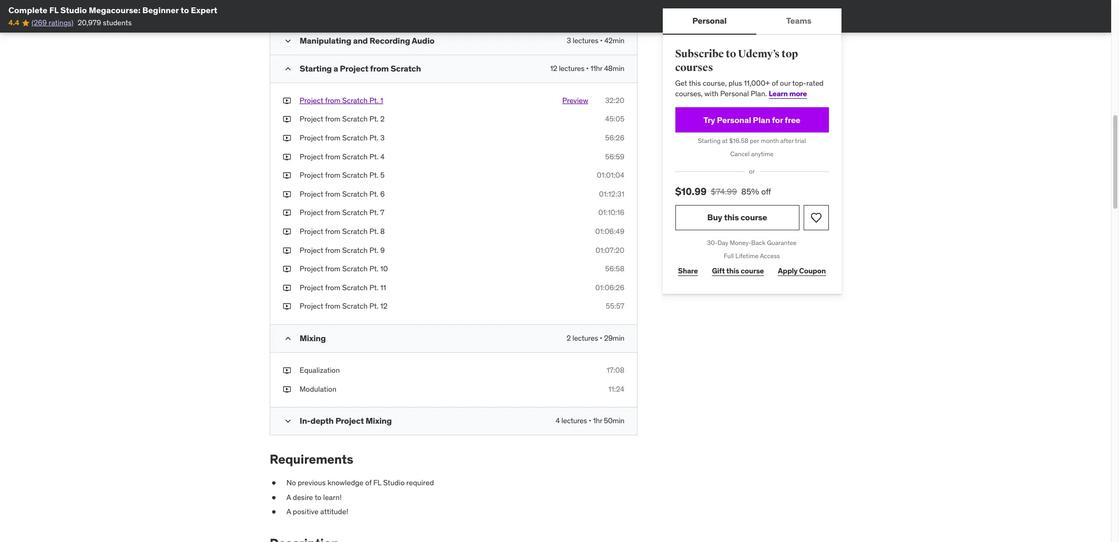 Task type: locate. For each thing, give the bounding box(es) containing it.
project up project from scratch pt. 2
[[300, 96, 323, 105]]

12 down "11"
[[381, 302, 388, 311]]

this inside get this course, plus 11,000+ of our top-rated courses, with personal plan.
[[689, 79, 702, 88]]

1 vertical spatial starting
[[699, 137, 721, 145]]

of right "knowledge"
[[365, 478, 372, 488]]

gift this course link
[[710, 261, 767, 282]]

$16.58
[[730, 137, 749, 145]]

• left 29min
[[600, 333, 603, 343]]

45:05
[[605, 114, 625, 124]]

pt. left 9
[[370, 245, 379, 255]]

0 horizontal spatial 4
[[381, 152, 385, 161]]

scratch up project from scratch pt. 2
[[342, 96, 368, 105]]

scratch down project from scratch pt. 10
[[342, 283, 368, 292]]

0 vertical spatial of
[[772, 79, 779, 88]]

4.4
[[8, 18, 19, 28]]

3 pt. from the top
[[370, 133, 379, 143]]

course inside gift this course 'link'
[[741, 266, 765, 276]]

of left our
[[772, 79, 779, 88]]

10 pt. from the top
[[370, 264, 379, 274]]

personal up $16.58
[[718, 115, 752, 125]]

0 horizontal spatial starting
[[300, 63, 332, 74]]

scratch for 10
[[342, 264, 368, 274]]

3 lectures • 42min
[[567, 36, 625, 45]]

scratch inside button
[[342, 96, 368, 105]]

this right buy
[[725, 212, 740, 223]]

1hr
[[593, 416, 603, 426]]

xsmall image
[[283, 96, 291, 106], [283, 133, 291, 143], [283, 152, 291, 162], [283, 189, 291, 200], [283, 245, 291, 256], [283, 264, 291, 274], [283, 384, 291, 395]]

1 horizontal spatial mixing
[[366, 416, 392, 426]]

day
[[718, 239, 729, 247]]

(269
[[32, 18, 47, 28]]

scratch for 6
[[342, 189, 368, 199]]

project down project from scratch pt. 1 button
[[300, 114, 323, 124]]

project up project from scratch pt. 7
[[300, 189, 323, 199]]

2 left 29min
[[567, 333, 571, 343]]

project up the project from scratch pt. 12
[[300, 283, 323, 292]]

xsmall image for project from scratch pt. 7
[[283, 208, 291, 218]]

buy this course
[[708, 212, 768, 223]]

project from scratch pt. 11
[[300, 283, 386, 292]]

project for project from scratch pt. 5
[[300, 171, 323, 180]]

this for get
[[689, 79, 702, 88]]

fl up (269 ratings)
[[49, 5, 58, 15]]

scratch down 'project from scratch pt. 5' on the left
[[342, 189, 368, 199]]

project down project from scratch pt. 6
[[300, 208, 323, 217]]

expert
[[191, 5, 217, 15]]

scratch for 1
[[342, 96, 368, 105]]

xsmall image for project from scratch pt. 8
[[283, 227, 291, 237]]

• left "11hr"
[[586, 64, 589, 73]]

tab list containing personal
[[663, 8, 842, 35]]

lectures
[[573, 36, 599, 45], [559, 64, 585, 73], [573, 333, 598, 343], [562, 416, 587, 426]]

project right the depth
[[336, 416, 364, 426]]

a
[[334, 63, 338, 74]]

0 vertical spatial 4
[[381, 152, 385, 161]]

12
[[551, 64, 557, 73], [381, 302, 388, 311]]

a positive attitude!
[[287, 507, 348, 517]]

3 up 5
[[381, 133, 385, 143]]

scratch for 11
[[342, 283, 368, 292]]

starting left a
[[300, 63, 332, 74]]

small image for manipulating and recording audio
[[283, 36, 293, 46]]

a desire to learn!
[[287, 493, 342, 502]]

1 xsmall image from the top
[[283, 96, 291, 106]]

xsmall image for project from scratch pt. 6
[[283, 189, 291, 200]]

ratings)
[[49, 18, 73, 28]]

this inside 'link'
[[727, 266, 740, 276]]

lectures up 12 lectures • 11hr 48min
[[573, 36, 599, 45]]

small image for in-depth project mixing
[[283, 416, 293, 427]]

pt.
[[370, 96, 379, 105], [370, 114, 379, 124], [370, 133, 379, 143], [370, 152, 379, 161], [370, 171, 379, 180], [370, 189, 379, 199], [370, 208, 379, 217], [370, 227, 379, 236], [370, 245, 379, 255], [370, 264, 379, 274], [370, 283, 379, 292], [370, 302, 379, 311]]

project down the project from scratch pt. 4
[[300, 171, 323, 180]]

no
[[287, 478, 296, 488]]

$10.99
[[676, 185, 707, 198]]

course for buy this course
[[741, 212, 768, 223]]

desire
[[293, 493, 313, 502]]

1 vertical spatial of
[[365, 478, 372, 488]]

from for project from scratch pt. 11
[[325, 283, 341, 292]]

personal inside get this course, plus 11,000+ of our top-rated courses, with personal plan.
[[721, 89, 750, 98]]

a left "desire"
[[287, 493, 291, 502]]

project from scratch pt. 6
[[300, 189, 385, 199]]

a for a positive attitude!
[[287, 507, 291, 517]]

from down the project from scratch pt. 4
[[325, 171, 341, 180]]

scratch
[[391, 63, 421, 74], [342, 96, 368, 105], [342, 114, 368, 124], [342, 133, 368, 143], [342, 152, 368, 161], [342, 171, 368, 180], [342, 189, 368, 199], [342, 208, 368, 217], [342, 227, 368, 236], [342, 245, 368, 255], [342, 264, 368, 274], [342, 283, 368, 292], [342, 302, 368, 311]]

scratch for 8
[[342, 227, 368, 236]]

0 horizontal spatial to
[[181, 5, 189, 15]]

pt. left 5
[[370, 171, 379, 180]]

from up project from scratch pt. 7
[[325, 189, 341, 199]]

project
[[340, 63, 369, 74], [300, 96, 323, 105], [300, 114, 323, 124], [300, 133, 323, 143], [300, 152, 323, 161], [300, 171, 323, 180], [300, 189, 323, 199], [300, 208, 323, 217], [300, 227, 323, 236], [300, 245, 323, 255], [300, 264, 323, 274], [300, 283, 323, 292], [300, 302, 323, 311], [336, 416, 364, 426]]

project down project from scratch pt. 8
[[300, 245, 323, 255]]

apply coupon button
[[776, 261, 829, 282]]

1 vertical spatial to
[[727, 47, 737, 60]]

xsmall image for project from scratch pt. 12
[[283, 302, 291, 312]]

tab list
[[663, 8, 842, 35]]

this inside button
[[725, 212, 740, 223]]

pt. down 'project from scratch pt. 3'
[[370, 152, 379, 161]]

studio up ratings)
[[60, 5, 87, 15]]

1 small image from the top
[[283, 36, 293, 46]]

scratch up project from scratch pt. 10
[[342, 245, 368, 255]]

55:57
[[606, 302, 625, 311]]

7 pt. from the top
[[370, 208, 379, 217]]

8 pt. from the top
[[370, 227, 379, 236]]

top
[[782, 47, 799, 60]]

plus
[[729, 79, 743, 88]]

project for project from scratch pt. 7
[[300, 208, 323, 217]]

2 small image from the top
[[283, 64, 293, 74]]

complete fl studio megacourse: beginner to expert
[[8, 5, 217, 15]]

2 course from the top
[[741, 266, 765, 276]]

positive
[[293, 507, 319, 517]]

pt. for 7
[[370, 208, 379, 217]]

2 xsmall image from the top
[[283, 133, 291, 143]]

6 xsmall image from the top
[[283, 264, 291, 274]]

5 pt. from the top
[[370, 171, 379, 180]]

1 vertical spatial 3
[[381, 133, 385, 143]]

from inside button
[[325, 96, 341, 105]]

this up the courses,
[[689, 79, 702, 88]]

pt. inside button
[[370, 96, 379, 105]]

gift
[[713, 266, 725, 276]]

course up back
[[741, 212, 768, 223]]

a left positive
[[287, 507, 291, 517]]

pt. left 1
[[370, 96, 379, 105]]

mixing
[[300, 333, 326, 343], [366, 416, 392, 426]]

scratch up the project from scratch pt. 4
[[342, 133, 368, 143]]

of inside get this course, plus 11,000+ of our top-rated courses, with personal plan.
[[772, 79, 779, 88]]

starting at $16.58 per month after trial cancel anytime
[[699, 137, 807, 158]]

• left 1hr
[[589, 416, 592, 426]]

personal
[[693, 15, 727, 26], [721, 89, 750, 98], [718, 115, 752, 125]]

starting for starting a project from scratch
[[300, 63, 332, 74]]

teams
[[787, 15, 812, 26]]

lectures left 1hr
[[562, 416, 587, 426]]

6 pt. from the top
[[370, 189, 379, 199]]

lectures left 29min
[[573, 333, 598, 343]]

pt. left the 10
[[370, 264, 379, 274]]

knowledge
[[328, 478, 364, 488]]

scratch for 3
[[342, 133, 368, 143]]

wishlist image
[[810, 211, 823, 224]]

from for project from scratch pt. 7
[[325, 208, 341, 217]]

from down project from scratch pt. 1 button
[[325, 114, 341, 124]]

scratch up project from scratch pt. 9
[[342, 227, 368, 236]]

course down lifetime
[[741, 266, 765, 276]]

from up 'project from scratch pt. 5' on the left
[[325, 152, 341, 161]]

20,979
[[78, 18, 101, 28]]

from for project from scratch pt. 1
[[325, 96, 341, 105]]

studio
[[60, 5, 87, 15], [383, 478, 405, 488]]

pt. for 11
[[370, 283, 379, 292]]

project down project from scratch pt. 9
[[300, 264, 323, 274]]

pt. up the project from scratch pt. 4
[[370, 133, 379, 143]]

1 pt. from the top
[[370, 96, 379, 105]]

1 a from the top
[[287, 493, 291, 502]]

42min
[[605, 36, 625, 45]]

lectures for mixing
[[562, 416, 587, 426]]

1 vertical spatial a
[[287, 507, 291, 517]]

1 vertical spatial mixing
[[366, 416, 392, 426]]

from down project from scratch pt. 7
[[325, 227, 341, 236]]

xsmall image for project from scratch pt. 2
[[283, 114, 291, 125]]

scratch down 'project from scratch pt. 3'
[[342, 152, 368, 161]]

2 vertical spatial this
[[727, 266, 740, 276]]

11 pt. from the top
[[370, 283, 379, 292]]

from down project from scratch pt. 9
[[325, 264, 341, 274]]

pt. left "11"
[[370, 283, 379, 292]]

1 horizontal spatial fl
[[374, 478, 382, 488]]

to left the learn!
[[315, 493, 322, 502]]

back
[[752, 239, 766, 247]]

courses
[[676, 61, 714, 74]]

4 xsmall image from the top
[[283, 189, 291, 200]]

0 vertical spatial course
[[741, 212, 768, 223]]

0 vertical spatial this
[[689, 79, 702, 88]]

pt. down project from scratch pt. 11
[[370, 302, 379, 311]]

3 xsmall image from the top
[[283, 152, 291, 162]]

studio left 'required'
[[383, 478, 405, 488]]

pt. up 'project from scratch pt. 3'
[[370, 114, 379, 124]]

from down project from scratch pt. 8
[[325, 245, 341, 255]]

0 vertical spatial fl
[[49, 5, 58, 15]]

9 pt. from the top
[[370, 245, 379, 255]]

0 vertical spatial 2
[[381, 114, 385, 124]]

2 down 1
[[381, 114, 385, 124]]

after
[[781, 137, 794, 145]]

from down project from scratch pt. 11
[[325, 302, 341, 311]]

56:58
[[606, 264, 625, 274]]

from for project from scratch pt. 4
[[325, 152, 341, 161]]

fl right "knowledge"
[[374, 478, 382, 488]]

a
[[287, 493, 291, 502], [287, 507, 291, 517]]

from down project from scratch pt. 6
[[325, 208, 341, 217]]

starting left at
[[699, 137, 721, 145]]

2 a from the top
[[287, 507, 291, 517]]

4
[[381, 152, 385, 161], [556, 416, 560, 426]]

2
[[381, 114, 385, 124], [567, 333, 571, 343]]

11
[[381, 283, 386, 292]]

pt. for 8
[[370, 227, 379, 236]]

5 xsmall image from the top
[[283, 245, 291, 256]]

scratch up project from scratch pt. 6
[[342, 171, 368, 180]]

0 vertical spatial 12
[[551, 64, 557, 73]]

from up the project from scratch pt. 12
[[325, 283, 341, 292]]

• for from
[[586, 64, 589, 73]]

from for project from scratch pt. 6
[[325, 189, 341, 199]]

from
[[370, 63, 389, 74], [325, 96, 341, 105], [325, 114, 341, 124], [325, 133, 341, 143], [325, 152, 341, 161], [325, 171, 341, 180], [325, 189, 341, 199], [325, 208, 341, 217], [325, 227, 341, 236], [325, 245, 341, 255], [325, 264, 341, 274], [325, 283, 341, 292], [325, 302, 341, 311]]

2 vertical spatial to
[[315, 493, 322, 502]]

top-
[[793, 79, 807, 88]]

4 left 1hr
[[556, 416, 560, 426]]

project down project from scratch pt. 7
[[300, 227, 323, 236]]

free
[[786, 115, 801, 125]]

lectures for from
[[559, 64, 585, 73]]

0 horizontal spatial mixing
[[300, 333, 326, 343]]

course for gift this course
[[741, 266, 765, 276]]

course inside buy this course button
[[741, 212, 768, 223]]

1
[[381, 96, 383, 105]]

this right gift
[[727, 266, 740, 276]]

1 vertical spatial 4
[[556, 416, 560, 426]]

12 pt. from the top
[[370, 302, 379, 311]]

requirements
[[270, 451, 353, 468]]

xsmall image for equalization
[[283, 366, 291, 376]]

project for project from scratch pt. 8
[[300, 227, 323, 236]]

01:01:04
[[597, 171, 625, 180]]

project down project from scratch pt. 2
[[300, 133, 323, 143]]

project inside button
[[300, 96, 323, 105]]

lectures for audio
[[573, 36, 599, 45]]

to left expert
[[181, 5, 189, 15]]

pt. left 6
[[370, 189, 379, 199]]

personal down plus in the right top of the page
[[721, 89, 750, 98]]

scratch up project from scratch pt. 11
[[342, 264, 368, 274]]

project from scratch pt. 1 button
[[300, 96, 383, 106]]

1 horizontal spatial to
[[315, 493, 322, 502]]

subscribe
[[676, 47, 725, 60]]

scratch down project from scratch pt. 11
[[342, 302, 368, 311]]

01:07:20
[[596, 245, 625, 255]]

29min
[[604, 333, 625, 343]]

project up 'project from scratch pt. 5' on the left
[[300, 152, 323, 161]]

full
[[725, 252, 735, 260]]

1 vertical spatial studio
[[383, 478, 405, 488]]

pt. left 8
[[370, 227, 379, 236]]

plan.
[[751, 89, 768, 98]]

0 vertical spatial personal
[[693, 15, 727, 26]]

plan
[[754, 115, 771, 125]]

of
[[772, 79, 779, 88], [365, 478, 372, 488]]

• left 42min
[[600, 36, 603, 45]]

from up project from scratch pt. 2
[[325, 96, 341, 105]]

0 horizontal spatial 2
[[381, 114, 385, 124]]

scratch for 12
[[342, 302, 368, 311]]

2 pt. from the top
[[370, 114, 379, 124]]

3 small image from the top
[[283, 333, 293, 344]]

in-
[[300, 416, 311, 426]]

pt. for 2
[[370, 114, 379, 124]]

2 horizontal spatial to
[[727, 47, 737, 60]]

4 small image from the top
[[283, 416, 293, 427]]

1 horizontal spatial of
[[772, 79, 779, 88]]

0 horizontal spatial 12
[[381, 302, 388, 311]]

scratch for 7
[[342, 208, 368, 217]]

starting
[[300, 63, 332, 74], [699, 137, 721, 145]]

scratch up project from scratch pt. 8
[[342, 208, 368, 217]]

12 left "11hr"
[[551, 64, 557, 73]]

project down project from scratch pt. 11
[[300, 302, 323, 311]]

to inside subscribe to udemy's top courses
[[727, 47, 737, 60]]

learn!
[[323, 493, 342, 502]]

50min
[[604, 416, 625, 426]]

1 horizontal spatial 2
[[567, 333, 571, 343]]

project right a
[[340, 63, 369, 74]]

0 vertical spatial 3
[[567, 36, 571, 45]]

4 up 5
[[381, 152, 385, 161]]

scratch up 'project from scratch pt. 3'
[[342, 114, 368, 124]]

7 xsmall image from the top
[[283, 384, 291, 395]]

1 horizontal spatial 12
[[551, 64, 557, 73]]

4 pt. from the top
[[370, 152, 379, 161]]

starting inside starting at $16.58 per month after trial cancel anytime
[[699, 137, 721, 145]]

1 course from the top
[[741, 212, 768, 223]]

3 up 12 lectures • 11hr 48min
[[567, 36, 571, 45]]

project for project from scratch pt. 3
[[300, 133, 323, 143]]

0 vertical spatial starting
[[300, 63, 332, 74]]

small image
[[283, 36, 293, 46], [283, 64, 293, 74], [283, 333, 293, 344], [283, 416, 293, 427]]

0 vertical spatial studio
[[60, 5, 87, 15]]

small image for mixing
[[283, 333, 293, 344]]

1 vertical spatial fl
[[374, 478, 382, 488]]

1 vertical spatial course
[[741, 266, 765, 276]]

to left udemy's
[[727, 47, 737, 60]]

xsmall image
[[283, 114, 291, 125], [283, 171, 291, 181], [283, 208, 291, 218], [283, 227, 291, 237], [283, 283, 291, 293], [283, 302, 291, 312], [283, 366, 291, 376], [270, 478, 278, 488], [270, 493, 278, 503], [270, 507, 278, 517]]

0 vertical spatial a
[[287, 493, 291, 502]]

pt. for 6
[[370, 189, 379, 199]]

1 vertical spatial personal
[[721, 89, 750, 98]]

xsmall image for project from scratch pt. 3
[[283, 133, 291, 143]]

pt. left 7
[[370, 208, 379, 217]]

0 horizontal spatial studio
[[60, 5, 87, 15]]

lectures left "11hr"
[[559, 64, 585, 73]]

from down project from scratch pt. 2
[[325, 133, 341, 143]]

1 vertical spatial this
[[725, 212, 740, 223]]

xsmall image for modulation
[[283, 384, 291, 395]]

1 horizontal spatial starting
[[699, 137, 721, 145]]

personal up subscribe
[[693, 15, 727, 26]]



Task type: describe. For each thing, give the bounding box(es) containing it.
scratch for 2
[[342, 114, 368, 124]]

56:59
[[606, 152, 625, 161]]

from for project from scratch pt. 9
[[325, 245, 341, 255]]

gift this course
[[713, 266, 765, 276]]

pt. for 12
[[370, 302, 379, 311]]

manipulating
[[300, 35, 352, 46]]

pt. for 3
[[370, 133, 379, 143]]

money-
[[731, 239, 752, 247]]

17:08
[[607, 366, 625, 375]]

access
[[761, 252, 781, 260]]

01:06:26
[[596, 283, 625, 292]]

or
[[750, 167, 756, 175]]

0 horizontal spatial 3
[[381, 133, 385, 143]]

audio
[[412, 35, 435, 46]]

project from scratch pt. 3
[[300, 133, 385, 143]]

subscribe to udemy's top courses
[[676, 47, 799, 74]]

6
[[381, 189, 385, 199]]

5
[[381, 171, 385, 180]]

project for project from scratch pt. 1
[[300, 96, 323, 105]]

buy this course button
[[676, 205, 800, 230]]

courses,
[[676, 89, 703, 98]]

project from scratch pt. 12
[[300, 302, 388, 311]]

apply coupon
[[779, 266, 827, 276]]

starting a project from scratch
[[300, 63, 421, 74]]

(269 ratings)
[[32, 18, 73, 28]]

project from scratch pt. 4
[[300, 152, 385, 161]]

project for project from scratch pt. 4
[[300, 152, 323, 161]]

from for project from scratch pt. 10
[[325, 264, 341, 274]]

0 vertical spatial mixing
[[300, 333, 326, 343]]

1 horizontal spatial 4
[[556, 416, 560, 426]]

get this course, plus 11,000+ of our top-rated courses, with personal plan.
[[676, 79, 824, 98]]

pt. for 5
[[370, 171, 379, 180]]

project from scratch pt. 5
[[300, 171, 385, 180]]

xsmall image for project from scratch pt. 4
[[283, 152, 291, 162]]

teams button
[[757, 8, 842, 34]]

personal inside button
[[693, 15, 727, 26]]

• for mixing
[[589, 416, 592, 426]]

scratch for 5
[[342, 171, 368, 180]]

• for audio
[[600, 36, 603, 45]]

try personal plan for free
[[704, 115, 801, 125]]

this for buy
[[725, 212, 740, 223]]

share button
[[676, 261, 701, 282]]

for
[[773, 115, 784, 125]]

xsmall image for project from scratch pt. 9
[[283, 245, 291, 256]]

coupon
[[800, 266, 827, 276]]

0 horizontal spatial of
[[365, 478, 372, 488]]

pt. for 4
[[370, 152, 379, 161]]

11hr
[[591, 64, 603, 73]]

small image for starting a project from scratch
[[283, 64, 293, 74]]

pt. for 10
[[370, 264, 379, 274]]

anytime
[[752, 150, 774, 158]]

complete
[[8, 5, 47, 15]]

previous
[[298, 478, 326, 488]]

project for project from scratch pt. 11
[[300, 283, 323, 292]]

scratch for 9
[[342, 245, 368, 255]]

project for project from scratch pt. 12
[[300, 302, 323, 311]]

xsmall image for project from scratch pt. 5
[[283, 171, 291, 181]]

01:06:49
[[596, 227, 625, 236]]

off
[[762, 186, 772, 197]]

in-depth project mixing
[[300, 416, 392, 426]]

lifetime
[[736, 252, 759, 260]]

project for project from scratch pt. 6
[[300, 189, 323, 199]]

preview
[[563, 96, 589, 105]]

project from scratch pt. 7
[[300, 208, 385, 217]]

modulation
[[300, 384, 337, 394]]

1 vertical spatial 2
[[567, 333, 571, 343]]

rated
[[807, 79, 824, 88]]

share
[[679, 266, 699, 276]]

scratch down recording at the top of page
[[391, 63, 421, 74]]

xsmall image for project from scratch pt. 10
[[283, 264, 291, 274]]

depth
[[311, 416, 334, 426]]

personal button
[[663, 8, 757, 34]]

cancel
[[731, 150, 750, 158]]

try
[[704, 115, 716, 125]]

this for gift
[[727, 266, 740, 276]]

32:20
[[605, 96, 625, 105]]

56:26
[[606, 133, 625, 143]]

trial
[[796, 137, 807, 145]]

0 vertical spatial to
[[181, 5, 189, 15]]

8
[[381, 227, 385, 236]]

01:12:31
[[599, 189, 625, 199]]

project from scratch pt. 1
[[300, 96, 383, 105]]

with
[[705, 89, 719, 98]]

0 horizontal spatial fl
[[49, 5, 58, 15]]

beginner
[[142, 5, 179, 15]]

from down recording at the top of page
[[370, 63, 389, 74]]

20,979 students
[[78, 18, 132, 28]]

and
[[353, 35, 368, 46]]

1 horizontal spatial studio
[[383, 478, 405, 488]]

required
[[407, 478, 434, 488]]

pt. for 9
[[370, 245, 379, 255]]

30-
[[708, 239, 718, 247]]

month
[[761, 137, 780, 145]]

from for project from scratch pt. 3
[[325, 133, 341, 143]]

scratch for 4
[[342, 152, 368, 161]]

1 vertical spatial 12
[[381, 302, 388, 311]]

1 horizontal spatial 3
[[567, 36, 571, 45]]

xsmall image for project from scratch pt. 11
[[283, 283, 291, 293]]

project from scratch pt. 10
[[300, 264, 388, 274]]

$74.99
[[711, 186, 738, 197]]

no previous knowledge of fl studio required
[[287, 478, 434, 488]]

from for project from scratch pt. 12
[[325, 302, 341, 311]]

from for project from scratch pt. 8
[[325, 227, 341, 236]]

from for project from scratch pt. 5
[[325, 171, 341, 180]]

recording
[[370, 35, 410, 46]]

project for project from scratch pt. 2
[[300, 114, 323, 124]]

from for project from scratch pt. 2
[[325, 114, 341, 124]]

a for a desire to learn!
[[287, 493, 291, 502]]

$10.99 $74.99 85% off
[[676, 185, 772, 198]]

guarantee
[[768, 239, 797, 247]]

2 vertical spatial personal
[[718, 115, 752, 125]]

our
[[781, 79, 791, 88]]

get
[[676, 79, 688, 88]]

11:24
[[609, 384, 625, 394]]

2 lectures • 29min
[[567, 333, 625, 343]]

9
[[381, 245, 385, 255]]

85%
[[742, 186, 760, 197]]

learn
[[769, 89, 789, 98]]

48min
[[604, 64, 625, 73]]

equalization
[[300, 366, 340, 375]]

project for project from scratch pt. 9
[[300, 245, 323, 255]]

10
[[381, 264, 388, 274]]

4 lectures • 1hr 50min
[[556, 416, 625, 426]]

course,
[[703, 79, 727, 88]]

project for project from scratch pt. 10
[[300, 264, 323, 274]]

pt. for 1
[[370, 96, 379, 105]]

starting for starting at $16.58 per month after trial cancel anytime
[[699, 137, 721, 145]]



Task type: vqa. For each thing, say whether or not it's contained in the screenshot.
Tip: at the left of page
no



